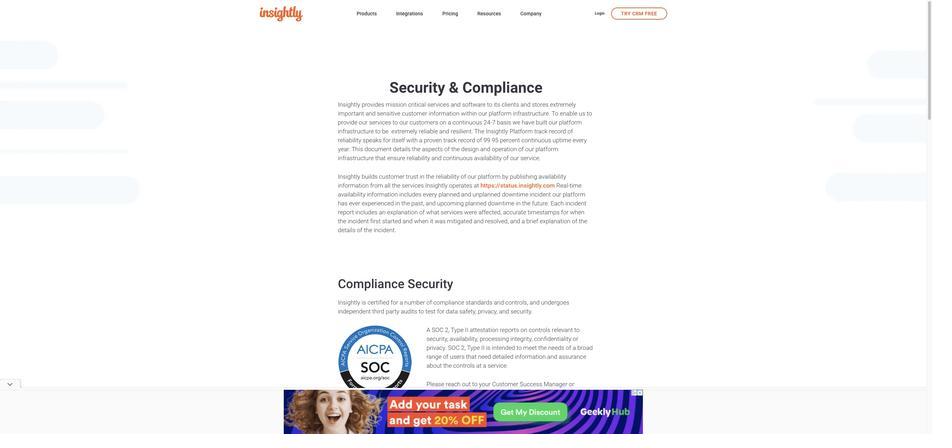 Task type: locate. For each thing, give the bounding box(es) containing it.
information up customers
[[429, 110, 460, 117]]

every inside insightly provides mission critical services and software to its clients and stores extremely important and sensitive customer information within our platform infrastructure. to enable us to provide our services to our customers on a continuous 24-7 basis we have built our platform infrastructure to be  extremely reliable and resilient. the insightly platform track record of reliability speaks for itself with a proven track record of 99.95 percent continuous uptime every year. this document details the aspects of the design and operation of our platform infrastructure that ensure reliability and continuous availability of our service.
[[573, 137, 587, 144]]

continuous down design
[[443, 155, 473, 162]]

1 vertical spatial soc
[[448, 345, 460, 352]]

mitigated
[[447, 218, 472, 225]]

broad
[[577, 345, 593, 352]]

2, down availability, at bottom
[[461, 345, 466, 352]]

7
[[492, 119, 495, 126]]

company link
[[520, 9, 542, 19]]

0 vertical spatial customer
[[402, 110, 427, 117]]

services down the trust at the top
[[402, 182, 424, 189]]

try crm free
[[621, 11, 657, 16]]

1 vertical spatial customer
[[379, 173, 404, 180]]

1 vertical spatial incident
[[565, 200, 586, 207]]

and up security.
[[530, 299, 540, 307]]

information inside a soc 2, type ii attestation reports on controls relevant to security, availability, processing integrity, confidentiality or privacy. soc 2, type ii is intended to meet the needs of a broad range of users that need detailed information and assurance about the controls at a service.
[[515, 354, 546, 361]]

0 horizontal spatial track
[[443, 137, 457, 144]]

login link
[[595, 11, 605, 17]]

for down each
[[561, 209, 569, 216]]

operates
[[449, 182, 472, 189]]

when down the time
[[570, 209, 584, 216]]

1 horizontal spatial on
[[520, 327, 527, 334]]

0 horizontal spatial compliance
[[338, 277, 404, 292]]

0 vertical spatial on
[[440, 119, 446, 126]]

and down "needs"
[[547, 354, 557, 361]]

at down need
[[476, 363, 482, 370]]

1 vertical spatial record
[[458, 137, 475, 144]]

0 vertical spatial service.
[[520, 155, 541, 162]]

insightly builds customer trust in the reliability of our platform by publishing availability information from all the services insightly operates at
[[338, 173, 566, 189]]

us
[[579, 110, 585, 117]]

incident down 'report'
[[348, 218, 369, 225]]

future.
[[532, 200, 549, 207]]

0 horizontal spatial ii
[[465, 327, 468, 334]]

track
[[534, 128, 548, 135], [443, 137, 457, 144]]

explanation up started
[[387, 209, 418, 216]]

on up integrity,
[[520, 327, 527, 334]]

continuous
[[452, 119, 482, 126], [521, 137, 551, 144], [443, 155, 473, 162]]

1 horizontal spatial explanation
[[540, 218, 570, 225]]

1 horizontal spatial 2,
[[461, 345, 466, 352]]

your
[[479, 381, 491, 388]]

compliance up certified
[[338, 277, 404, 292]]

explanation down timestamps
[[540, 218, 570, 225]]

every up past,
[[423, 191, 437, 198]]

0 horizontal spatial 2,
[[445, 327, 449, 334]]

0 vertical spatial at
[[474, 182, 479, 189]]

customer
[[402, 110, 427, 117], [379, 173, 404, 180]]

copy
[[509, 390, 521, 397]]

0 horizontal spatial incident
[[348, 218, 369, 225]]

details
[[393, 146, 411, 153], [338, 227, 355, 234]]

report.
[[575, 390, 593, 397]]

in up started
[[395, 200, 400, 207]]

1 vertical spatial 2,
[[461, 345, 466, 352]]

availability up ever
[[338, 191, 366, 198]]

a
[[426, 327, 430, 334]]

stores
[[532, 101, 549, 108]]

1 horizontal spatial extremely
[[550, 101, 576, 108]]

party
[[386, 308, 399, 316]]

timestamps
[[528, 209, 560, 216]]

our down operation
[[510, 155, 519, 162]]

0 vertical spatial that
[[375, 155, 386, 162]]

planned up were
[[465, 200, 486, 207]]

1 vertical spatial includes
[[355, 209, 378, 216]]

planned up upcoming
[[438, 191, 460, 198]]

and down &
[[451, 101, 461, 108]]

ensure
[[387, 155, 405, 162]]

0 horizontal spatial type
[[451, 327, 464, 334]]

0 vertical spatial or
[[573, 336, 578, 343]]

0 vertical spatial availability
[[474, 155, 502, 162]]

platform inside insightly builds customer trust in the reliability of our platform by publishing availability information from all the services insightly operates at
[[478, 173, 501, 180]]

login
[[595, 11, 605, 16]]

0 vertical spatial includes
[[399, 191, 421, 198]]

1 vertical spatial extremely
[[391, 128, 417, 135]]

1 vertical spatial or
[[569, 381, 574, 388]]

information inside real-time availability information includes every planned and unplanned downtime incident our platform has ever experienced in the past, and upcoming planned downtime in the future. each incident report includes an explanation of what services were affected, accurate timestamps for when the incident first started and when it was mitigated and resolved, and a brief explanation of the details of the incident.
[[367, 191, 398, 198]]

controls,
[[505, 299, 528, 307]]

https://status.insightly.com
[[480, 182, 555, 189]]

first
[[370, 218, 381, 225]]

availability up real-
[[539, 173, 566, 180]]

platform left by
[[478, 173, 501, 180]]

0 vertical spatial infrastructure
[[338, 128, 374, 135]]

soc up security,
[[432, 327, 443, 334]]

and down "provides"
[[366, 110, 376, 117]]

to right us
[[587, 110, 592, 117]]

for left the itself
[[383, 137, 391, 144]]

1 horizontal spatial every
[[573, 137, 587, 144]]

extremely up enable
[[550, 101, 576, 108]]

resources link
[[477, 9, 501, 19]]

customers
[[410, 119, 438, 126]]

customer down critical
[[402, 110, 427, 117]]

need
[[478, 354, 491, 361]]

1 horizontal spatial compliance
[[462, 79, 543, 96]]

and up what
[[426, 200, 436, 207]]

1 horizontal spatial when
[[570, 209, 584, 216]]

0 horizontal spatial soc
[[432, 327, 443, 334]]

service. down detailed
[[488, 363, 508, 370]]

0 horizontal spatial includes
[[355, 209, 378, 216]]

continuous down 'platform'
[[521, 137, 551, 144]]

a up audits
[[400, 299, 403, 307]]

to left its
[[487, 101, 492, 108]]

insightly up independent
[[338, 299, 360, 307]]

insightly for insightly provides mission critical services and software to its clients and stores extremely important and sensitive customer information within our platform infrastructure. to enable us to provide our services to our customers on a continuous 24-7 basis we have built our platform infrastructure to be  extremely reliable and resilient. the insightly platform track record of reliability speaks for itself with a proven track record of 99.95 percent continuous uptime every year. this document details the aspects of the design and operation of our platform infrastructure that ensure reliability and continuous availability of our service.
[[338, 101, 360, 108]]

services inside real-time availability information includes every planned and unplanned downtime incident our platform has ever experienced in the past, and upcoming planned downtime in the future. each incident report includes an explanation of what services were affected, accurate timestamps for when the incident first started and when it was mitigated and resolved, and a brief explanation of the details of the incident.
[[441, 209, 463, 216]]

this
[[352, 146, 363, 153]]

it
[[430, 218, 433, 225]]

ii up availability, at bottom
[[465, 327, 468, 334]]

0 vertical spatial record
[[549, 128, 566, 135]]

1 vertical spatial at
[[476, 363, 482, 370]]

1 horizontal spatial details
[[393, 146, 411, 153]]

controls up confidentiality
[[529, 327, 550, 334]]

0 horizontal spatial controls
[[453, 363, 475, 370]]

type down availability, at bottom
[[467, 345, 480, 352]]

platform down the time
[[563, 191, 585, 198]]

relevant
[[552, 327, 573, 334]]

resources
[[477, 11, 501, 16]]

information
[[429, 110, 460, 117], [338, 182, 369, 189], [367, 191, 398, 198], [515, 354, 546, 361]]

reliability
[[338, 137, 361, 144], [407, 155, 430, 162], [436, 173, 459, 180]]

at inside insightly builds customer trust in the reliability of our platform by publishing availability information from all the services insightly operates at
[[474, 182, 479, 189]]

continuous down the within
[[452, 119, 482, 126]]

that down document
[[375, 155, 386, 162]]

platform inside real-time availability information includes every planned and unplanned downtime incident our platform has ever experienced in the past, and upcoming planned downtime in the future. each incident report includes an explanation of what services were affected, accurate timestamps for when the incident first started and when it was mitigated and resolved, and a brief explanation of the details of the incident.
[[563, 191, 585, 198]]

our up each
[[552, 191, 561, 198]]

soc inside please reach out to your customer success manager or account executive to receive a copy of insightly's soc 2 report.
[[557, 390, 569, 397]]

0 horizontal spatial in
[[395, 200, 400, 207]]

1 vertical spatial on
[[520, 327, 527, 334]]

insightly is certified for a number of compliance standards and controls, and undergoes independent third party audits to test for data safety, privacy, and security.
[[338, 299, 569, 316]]

is up independent
[[362, 299, 366, 307]]

trust
[[406, 173, 418, 180]]

2 vertical spatial soc
[[557, 390, 569, 397]]

ii up need
[[481, 345, 485, 352]]

for inside insightly provides mission critical services and software to its clients and stores extremely important and sensitive customer information within our platform infrastructure. to enable us to provide our services to our customers on a continuous 24-7 basis we have built our platform infrastructure to be  extremely reliable and resilient. the insightly platform track record of reliability speaks for itself with a proven track record of 99.95 percent continuous uptime every year. this document details the aspects of the design and operation of our platform infrastructure that ensure reliability and continuous availability of our service.
[[383, 137, 391, 144]]

1 horizontal spatial type
[[467, 345, 480, 352]]

was
[[435, 218, 446, 225]]

insightly for insightly builds customer trust in the reliability of our platform by publishing availability information from all the services insightly operates at
[[338, 173, 360, 180]]

soc up users
[[448, 345, 460, 352]]

0 horizontal spatial explanation
[[387, 209, 418, 216]]

of inside insightly builds customer trust in the reliability of our platform by publishing availability information from all the services insightly operates at
[[461, 173, 466, 180]]

1 horizontal spatial incident
[[530, 191, 551, 198]]

compliance up its
[[462, 79, 543, 96]]

1 horizontal spatial includes
[[399, 191, 421, 198]]

https://status.insightly.com link
[[480, 182, 555, 189]]

a down need
[[483, 363, 486, 370]]

availability,
[[450, 336, 478, 343]]

a right with
[[419, 137, 422, 144]]

insightly's
[[530, 390, 556, 397]]

service. up publishing
[[520, 155, 541, 162]]

security up number
[[408, 277, 453, 292]]

please reach out to your customer success manager or account executive to receive a copy of insightly's soc 2 report.
[[426, 381, 593, 397]]

for
[[383, 137, 391, 144], [561, 209, 569, 216], [391, 299, 398, 307], [437, 308, 445, 316]]

0 horizontal spatial planned
[[438, 191, 460, 198]]

and right started
[[403, 218, 413, 225]]

1 horizontal spatial that
[[466, 354, 477, 361]]

or
[[573, 336, 578, 343], [569, 381, 574, 388]]

0 horizontal spatial service.
[[488, 363, 508, 370]]

availability inside insightly provides mission critical services and software to its clients and stores extremely important and sensitive customer information within our platform infrastructure. to enable us to provide our services to our customers on a continuous 24-7 basis we have built our platform infrastructure to be  extremely reliable and resilient. the insightly platform track record of reliability speaks for itself with a proven track record of 99.95 percent continuous uptime every year. this document details the aspects of the design and operation of our platform infrastructure that ensure reliability and continuous availability of our service.
[[474, 155, 502, 162]]

is
[[362, 299, 366, 307], [486, 345, 490, 352]]

0 horizontal spatial that
[[375, 155, 386, 162]]

0 vertical spatial ii
[[465, 327, 468, 334]]

0 vertical spatial extremely
[[550, 101, 576, 108]]

1 vertical spatial availability
[[539, 173, 566, 180]]

1 vertical spatial is
[[486, 345, 490, 352]]

provide
[[338, 119, 357, 126]]

insightly up important
[[338, 101, 360, 108]]

undergoes
[[541, 299, 569, 307]]

services down sensitive
[[369, 119, 391, 126]]

1 horizontal spatial in
[[420, 173, 424, 180]]

0 vertical spatial planned
[[438, 191, 460, 198]]

availability down 99.95
[[474, 155, 502, 162]]

security.
[[511, 308, 533, 316]]

details down the itself
[[393, 146, 411, 153]]

2 horizontal spatial availability
[[539, 173, 566, 180]]

0 vertical spatial security
[[389, 79, 445, 96]]

what
[[426, 209, 439, 216]]

security up critical
[[389, 79, 445, 96]]

2 vertical spatial availability
[[338, 191, 366, 198]]

1 vertical spatial every
[[423, 191, 437, 198]]

the
[[412, 146, 420, 153], [451, 146, 460, 153], [426, 173, 434, 180], [392, 182, 400, 189], [401, 200, 410, 207], [522, 200, 531, 207], [338, 218, 346, 225], [579, 218, 587, 225], [364, 227, 372, 234], [538, 345, 547, 352], [443, 363, 452, 370]]

2 horizontal spatial soc
[[557, 390, 569, 397]]

started
[[382, 218, 401, 225]]

explanation
[[387, 209, 418, 216], [540, 218, 570, 225]]

availability inside insightly builds customer trust in the reliability of our platform by publishing availability information from all the services insightly operates at
[[539, 173, 566, 180]]

availability inside real-time availability information includes every planned and unplanned downtime incident our platform has ever experienced in the past, and upcoming planned downtime in the future. each incident report includes an explanation of what services were affected, accurate timestamps for when the incident first started and when it was mitigated and resolved, and a brief explanation of the details of the incident.
[[338, 191, 366, 198]]

please
[[426, 381, 444, 388]]

customer up the all
[[379, 173, 404, 180]]

1 vertical spatial details
[[338, 227, 355, 234]]

availability
[[474, 155, 502, 162], [539, 173, 566, 180], [338, 191, 366, 198]]

information up the experienced
[[367, 191, 398, 198]]

0 horizontal spatial every
[[423, 191, 437, 198]]

on right customers
[[440, 119, 446, 126]]

0 horizontal spatial when
[[414, 218, 428, 225]]

that left need
[[466, 354, 477, 361]]

compliance
[[433, 299, 464, 307]]

record
[[549, 128, 566, 135], [458, 137, 475, 144]]

or inside a soc 2, type ii attestation reports on controls relevant to security, availability, processing integrity, confidentiality or privacy. soc 2, type ii is intended to meet the needs of a broad range of users that need detailed information and assurance about the controls at a service.
[[573, 336, 578, 343]]

0 horizontal spatial on
[[440, 119, 446, 126]]

of inside please reach out to your customer success manager or account executive to receive a copy of insightly's soc 2 report.
[[523, 390, 528, 397]]

reliability up the year.
[[338, 137, 361, 144]]

2 vertical spatial continuous
[[443, 155, 473, 162]]

meet
[[523, 345, 537, 352]]

incident down the time
[[565, 200, 586, 207]]

enable
[[560, 110, 577, 117]]

uptime
[[553, 137, 571, 144]]

1 vertical spatial service.
[[488, 363, 508, 370]]

services right critical
[[427, 101, 449, 108]]

reliability down aspects
[[407, 155, 430, 162]]

ii
[[465, 327, 468, 334], [481, 345, 485, 352]]

2
[[570, 390, 574, 397]]

insightly logo image
[[260, 0, 303, 28]]

1 vertical spatial infrastructure
[[338, 155, 374, 162]]

soc left '2'
[[557, 390, 569, 397]]

0 horizontal spatial is
[[362, 299, 366, 307]]

year.
[[338, 146, 350, 153]]

insightly logo link
[[260, 0, 345, 28]]

downtime up affected,
[[488, 200, 514, 207]]

type up availability, at bottom
[[451, 327, 464, 334]]

insightly down the 7
[[486, 128, 508, 135]]

every right uptime
[[573, 137, 587, 144]]

includes up first
[[355, 209, 378, 216]]

2 horizontal spatial incident
[[565, 200, 586, 207]]

0 vertical spatial every
[[573, 137, 587, 144]]

1 horizontal spatial availability
[[474, 155, 502, 162]]

reliability up operates
[[436, 173, 459, 180]]

platform
[[489, 110, 511, 117], [559, 119, 582, 126], [536, 146, 558, 153], [478, 173, 501, 180], [563, 191, 585, 198]]

0 horizontal spatial extremely
[[391, 128, 417, 135]]

to left test on the bottom left of the page
[[419, 308, 424, 316]]

infrastructure down provide
[[338, 128, 374, 135]]

with
[[406, 137, 418, 144]]

1 horizontal spatial controls
[[529, 327, 550, 334]]

compliance security
[[338, 277, 453, 292]]

record up uptime
[[549, 128, 566, 135]]

0 vertical spatial reliability
[[338, 137, 361, 144]]

a inside please reach out to your customer success manager or account executive to receive a copy of insightly's soc 2 report.
[[504, 390, 507, 397]]

extremely
[[550, 101, 576, 108], [391, 128, 417, 135]]

2 horizontal spatial reliability
[[436, 173, 459, 180]]

a inside 'insightly is certified for a number of compliance standards and controls, and undergoes independent third party audits to test for data safety, privacy, and security.'
[[400, 299, 403, 307]]

controls down users
[[453, 363, 475, 370]]

services down upcoming
[[441, 209, 463, 216]]

or inside please reach out to your customer success manager or account executive to receive a copy of insightly's soc 2 report.
[[569, 381, 574, 388]]

2,
[[445, 327, 449, 334], [461, 345, 466, 352]]

1 vertical spatial reliability
[[407, 155, 430, 162]]

customer inside insightly builds customer trust in the reliability of our platform by publishing availability information from all the services insightly operates at
[[379, 173, 404, 180]]

try crm free button
[[611, 7, 667, 19]]

0 horizontal spatial reliability
[[338, 137, 361, 144]]

resolved,
[[485, 218, 509, 225]]

0 horizontal spatial record
[[458, 137, 475, 144]]

infrastructure
[[338, 128, 374, 135], [338, 155, 374, 162]]

1 vertical spatial planned
[[465, 200, 486, 207]]

free
[[645, 11, 657, 16]]

is up need
[[486, 345, 490, 352]]

record up design
[[458, 137, 475, 144]]

0 vertical spatial is
[[362, 299, 366, 307]]

to up speaks
[[375, 128, 381, 135]]

1 horizontal spatial is
[[486, 345, 490, 352]]

insightly inside 'insightly is certified for a number of compliance standards and controls, and undergoes independent third party audits to test for data safety, privacy, and security.'
[[338, 299, 360, 307]]

0 vertical spatial details
[[393, 146, 411, 153]]

or up broad
[[573, 336, 578, 343]]

publishing
[[510, 173, 537, 180]]

past,
[[411, 200, 424, 207]]

1 horizontal spatial service.
[[520, 155, 541, 162]]

downtime down 'https://status.insightly.com' link
[[502, 191, 528, 198]]

insightly left builds
[[338, 173, 360, 180]]

at up unplanned
[[474, 182, 479, 189]]

0 vertical spatial 2,
[[445, 327, 449, 334]]



Task type: describe. For each thing, give the bounding box(es) containing it.
is inside a soc 2, type ii attestation reports on controls relevant to security, availability, processing integrity, confidentiality or privacy. soc 2, type ii is intended to meet the needs of a broad range of users that need detailed information and assurance about the controls at a service.
[[486, 345, 490, 352]]

unplanned
[[473, 191, 500, 198]]

clients
[[502, 101, 519, 108]]

platform down its
[[489, 110, 511, 117]]

to down integrity,
[[516, 345, 522, 352]]

pricing link
[[442, 9, 458, 19]]

users
[[450, 354, 465, 361]]

assurance
[[559, 354, 586, 361]]

operation
[[492, 146, 517, 153]]

receive
[[484, 390, 502, 397]]

real-time availability information includes every planned and unplanned downtime incident our platform has ever experienced in the past, and upcoming planned downtime in the future. each incident report includes an explanation of what services were affected, accurate timestamps for when the incident first started and when it was mitigated and resolved, and a brief explanation of the details of the incident.
[[338, 182, 587, 234]]

to right 'out'
[[472, 381, 477, 388]]

to down your
[[477, 390, 482, 397]]

for inside real-time availability information includes every planned and unplanned downtime incident our platform has ever experienced in the past, and upcoming planned downtime in the future. each incident report includes an explanation of what services were affected, accurate timestamps for when the incident first started and when it was mitigated and resolved, and a brief explanation of the details of the incident.
[[561, 209, 569, 216]]

third
[[372, 308, 384, 316]]

resilient.
[[451, 128, 473, 135]]

service. inside a soc 2, type ii attestation reports on controls relevant to security, availability, processing integrity, confidentiality or privacy. soc 2, type ii is intended to meet the needs of a broad range of users that need detailed information and assurance about the controls at a service.
[[488, 363, 508, 370]]

speaks
[[363, 137, 382, 144]]

0 vertical spatial controls
[[529, 327, 550, 334]]

that inside a soc 2, type ii attestation reports on controls relevant to security, availability, processing integrity, confidentiality or privacy. soc 2, type ii is intended to meet the needs of a broad range of users that need detailed information and assurance about the controls at a service.
[[466, 354, 477, 361]]

0 vertical spatial type
[[451, 327, 464, 334]]

affected,
[[478, 209, 502, 216]]

upcoming
[[437, 200, 464, 207]]

by
[[502, 173, 508, 180]]

an
[[379, 209, 386, 216]]

1 vertical spatial continuous
[[521, 137, 551, 144]]

builds
[[362, 173, 378, 180]]

1 vertical spatial controls
[[453, 363, 475, 370]]

is inside 'insightly is certified for a number of compliance standards and controls, and undergoes independent third party audits to test for data safety, privacy, and security.'
[[362, 299, 366, 307]]

information inside insightly provides mission critical services and software to its clients and stores extremely important and sensitive customer information within our platform infrastructure. to enable us to provide our services to our customers on a continuous 24-7 basis we have built our platform infrastructure to be  extremely reliable and resilient. the insightly platform track record of reliability speaks for itself with a proven track record of 99.95 percent continuous uptime every year. this document details the aspects of the design and operation of our platform infrastructure that ensure reliability and continuous availability of our service.
[[429, 110, 460, 117]]

1 vertical spatial downtime
[[488, 200, 514, 207]]

experienced
[[362, 200, 394, 207]]

executive
[[450, 390, 475, 397]]

and inside a soc 2, type ii attestation reports on controls relevant to security, availability, processing integrity, confidentiality or privacy. soc 2, type ii is intended to meet the needs of a broad range of users that need detailed information and assurance about the controls at a service.
[[547, 354, 557, 361]]

service. inside insightly provides mission critical services and software to its clients and stores extremely important and sensitive customer information within our platform infrastructure. to enable us to provide our services to our customers on a continuous 24-7 basis we have built our platform infrastructure to be  extremely reliable and resilient. the insightly platform track record of reliability speaks for itself with a proven track record of 99.95 percent continuous uptime every year. this document details the aspects of the design and operation of our platform infrastructure that ensure reliability and continuous availability of our service.
[[520, 155, 541, 162]]

to down sensitive
[[393, 119, 398, 126]]

real-
[[556, 182, 570, 189]]

1 horizontal spatial reliability
[[407, 155, 430, 162]]

account
[[426, 390, 449, 397]]

1 vertical spatial security
[[408, 277, 453, 292]]

itself
[[392, 137, 405, 144]]

about
[[426, 363, 442, 370]]

and down were
[[474, 218, 484, 225]]

0 vertical spatial when
[[570, 209, 584, 216]]

try crm free link
[[611, 7, 667, 19]]

our down 'platform'
[[525, 146, 534, 153]]

security & compliance
[[389, 79, 543, 96]]

1 infrastructure from the top
[[338, 128, 374, 135]]

has
[[338, 200, 348, 207]]

percent
[[500, 137, 520, 144]]

customer inside insightly provides mission critical services and software to its clients and stores extremely important and sensitive customer information within our platform infrastructure. to enable us to provide our services to our customers on a continuous 24-7 basis we have built our platform infrastructure to be  extremely reliable and resilient. the insightly platform track record of reliability speaks for itself with a proven track record of 99.95 percent continuous uptime every year. this document details the aspects of the design and operation of our platform infrastructure that ensure reliability and continuous availability of our service.
[[402, 110, 427, 117]]

from
[[370, 182, 383, 189]]

products link
[[357, 9, 377, 19]]

certified
[[368, 299, 389, 307]]

and down controls,
[[499, 308, 509, 316]]

information inside insightly builds customer trust in the reliability of our platform by publishing availability information from all the services insightly operates at
[[338, 182, 369, 189]]

range
[[426, 354, 442, 361]]

our inside insightly builds customer trust in the reliability of our platform by publishing availability information from all the services insightly operates at
[[468, 173, 476, 180]]

2 infrastructure from the top
[[338, 155, 374, 162]]

0 vertical spatial downtime
[[502, 191, 528, 198]]

2 vertical spatial incident
[[348, 218, 369, 225]]

incident.
[[374, 227, 396, 234]]

confidentiality
[[534, 336, 571, 343]]

0 vertical spatial explanation
[[387, 209, 418, 216]]

proven
[[424, 137, 442, 144]]

to
[[552, 110, 558, 117]]

to right relevant
[[574, 327, 580, 334]]

1 vertical spatial explanation
[[540, 218, 570, 225]]

mission
[[386, 101, 407, 108]]

and down aspects
[[432, 155, 442, 162]]

accurate
[[503, 209, 526, 216]]

reliable
[[419, 128, 438, 135]]

and up the proven
[[439, 128, 449, 135]]

and down 99.95
[[480, 146, 490, 153]]

services inside insightly builds customer trust in the reliability of our platform by publishing availability information from all the services insightly operates at
[[402, 182, 424, 189]]

insightly provides mission critical services and software to its clients and stores extremely important and sensitive customer information within our platform infrastructure. to enable us to provide our services to our customers on a continuous 24-7 basis we have built our platform infrastructure to be  extremely reliable and resilient. the insightly platform track record of reliability speaks for itself with a proven track record of 99.95 percent continuous uptime every year. this document details the aspects of the design and operation of our platform infrastructure that ensure reliability and continuous availability of our service.
[[338, 101, 592, 162]]

1 horizontal spatial ii
[[481, 345, 485, 352]]

and down accurate
[[510, 218, 520, 225]]

and up privacy,
[[494, 299, 504, 307]]

detailed
[[492, 354, 513, 361]]

time
[[570, 182, 582, 189]]

0 vertical spatial continuous
[[452, 119, 482, 126]]

important
[[338, 110, 364, 117]]

test
[[425, 308, 436, 316]]

aspects
[[422, 146, 443, 153]]

manager
[[544, 381, 567, 388]]

1 vertical spatial compliance
[[338, 277, 404, 292]]

1 horizontal spatial track
[[534, 128, 548, 135]]

to inside 'insightly is certified for a number of compliance standards and controls, and undergoes independent third party audits to test for data safety, privacy, and security.'
[[419, 308, 424, 316]]

report
[[338, 209, 354, 216]]

insightly up upcoming
[[425, 182, 448, 189]]

independent
[[338, 308, 371, 316]]

reliability inside insightly builds customer trust in the reliability of our platform by publishing availability information from all the services insightly operates at
[[436, 173, 459, 180]]

0 vertical spatial compliance
[[462, 79, 543, 96]]

1 vertical spatial type
[[467, 345, 480, 352]]

integrations
[[396, 11, 423, 16]]

our down to
[[549, 119, 557, 126]]

audits
[[401, 308, 417, 316]]

try
[[621, 11, 631, 16]]

insightly for insightly is certified for a number of compliance standards and controls, and undergoes independent third party audits to test for data safety, privacy, and security.
[[338, 299, 360, 307]]

a up 'assurance' at the right of page
[[573, 345, 576, 352]]

every inside real-time availability information includes every planned and unplanned downtime incident our platform has ever experienced in the past, and upcoming planned downtime in the future. each incident report includes an explanation of what services were affected, accurate timestamps for when the incident first started and when it was mitigated and resolved, and a brief explanation of the details of the incident.
[[423, 191, 437, 198]]

pricing
[[442, 11, 458, 16]]

the
[[474, 128, 484, 135]]

platform down uptime
[[536, 146, 558, 153]]

in inside insightly builds customer trust in the reliability of our platform by publishing availability information from all the services insightly operates at
[[420, 173, 424, 180]]

our down sensitive
[[399, 119, 408, 126]]

software
[[462, 101, 486, 108]]

integrity,
[[510, 336, 533, 343]]

1 vertical spatial track
[[443, 137, 457, 144]]

built
[[536, 119, 547, 126]]

on inside a soc 2, type ii attestation reports on controls relevant to security, availability, processing integrity, confidentiality or privacy. soc 2, type ii is intended to meet the needs of a broad range of users that need detailed information and assurance about the controls at a service.
[[520, 327, 527, 334]]

a up resilient.
[[448, 119, 451, 126]]

for up party
[[391, 299, 398, 307]]

of inside 'insightly is certified for a number of compliance standards and controls, and undergoes independent third party audits to test for data safety, privacy, and security.'
[[426, 299, 432, 307]]

and up infrastructure.
[[520, 101, 530, 108]]

security,
[[426, 336, 448, 343]]

1 horizontal spatial record
[[549, 128, 566, 135]]

platform down enable
[[559, 119, 582, 126]]

2 horizontal spatial in
[[516, 200, 521, 207]]

its
[[494, 101, 500, 108]]

a soc 2, type ii attestation reports on controls relevant to security, availability, processing integrity, confidentiality or privacy. soc 2, type ii is intended to meet the needs of a broad range of users that need detailed information and assurance about the controls at a service.
[[426, 327, 593, 370]]

integrations link
[[396, 9, 423, 19]]

1 horizontal spatial soc
[[448, 345, 460, 352]]

reach
[[446, 381, 461, 388]]

99.95
[[484, 137, 498, 144]]

our down important
[[359, 119, 368, 126]]

document
[[364, 146, 392, 153]]

on inside insightly provides mission critical services and software to its clients and stores extremely important and sensitive customer information within our platform infrastructure. to enable us to provide our services to our customers on a continuous 24-7 basis we have built our platform infrastructure to be  extremely reliable and resilient. the insightly platform track record of reliability speaks for itself with a proven track record of 99.95 percent continuous uptime every year. this document details the aspects of the design and operation of our platform infrastructure that ensure reliability and continuous availability of our service.
[[440, 119, 446, 126]]

customer
[[492, 381, 518, 388]]

that inside insightly provides mission critical services and software to its clients and stores extremely important and sensitive customer information within our platform infrastructure. to enable us to provide our services to our customers on a continuous 24-7 basis we have built our platform infrastructure to be  extremely reliable and resilient. the insightly platform track record of reliability speaks for itself with a proven track record of 99.95 percent continuous uptime every year. this document details the aspects of the design and operation of our platform infrastructure that ensure reliability and continuous availability of our service.
[[375, 155, 386, 162]]

&
[[449, 79, 459, 96]]

0 vertical spatial soc
[[432, 327, 443, 334]]

provides
[[362, 101, 384, 108]]

our up the "24-"
[[478, 110, 487, 117]]

for right test on the bottom left of the page
[[437, 308, 445, 316]]

details inside real-time availability information includes every planned and unplanned downtime incident our platform has ever experienced in the past, and upcoming planned downtime in the future. each incident report includes an explanation of what services were affected, accurate timestamps for when the incident first started and when it was mitigated and resolved, and a brief explanation of the details of the incident.
[[338, 227, 355, 234]]

all
[[384, 182, 390, 189]]

and down operates
[[461, 191, 471, 198]]

a inside real-time availability information includes every planned and unplanned downtime incident our platform has ever experienced in the past, and upcoming planned downtime in the future. each incident report includes an explanation of what services were affected, accurate timestamps for when the incident first started and when it was mitigated and resolved, and a brief explanation of the details of the incident.
[[522, 218, 525, 225]]

at inside a soc 2, type ii attestation reports on controls relevant to security, availability, processing integrity, confidentiality or privacy. soc 2, type ii is intended to meet the needs of a broad range of users that need detailed information and assurance about the controls at a service.
[[476, 363, 482, 370]]

crm
[[632, 11, 643, 16]]

critical
[[408, 101, 426, 108]]

privacy,
[[478, 308, 498, 316]]

intended
[[492, 345, 515, 352]]

design
[[461, 146, 479, 153]]

our inside real-time availability information includes every planned and unplanned downtime incident our platform has ever experienced in the past, and upcoming planned downtime in the future. each incident report includes an explanation of what services were affected, accurate timestamps for when the incident first started and when it was mitigated and resolved, and a brief explanation of the details of the incident.
[[552, 191, 561, 198]]

1 vertical spatial when
[[414, 218, 428, 225]]

each
[[551, 200, 564, 207]]

safety,
[[459, 308, 476, 316]]

standards
[[466, 299, 492, 307]]

success
[[520, 381, 542, 388]]

details inside insightly provides mission critical services and software to its clients and stores extremely important and sensitive customer information within our platform infrastructure. to enable us to provide our services to our customers on a continuous 24-7 basis we have built our platform infrastructure to be  extremely reliable and resilient. the insightly platform track record of reliability speaks for itself with a proven track record of 99.95 percent continuous uptime every year. this document details the aspects of the design and operation of our platform infrastructure that ensure reliability and continuous availability of our service.
[[393, 146, 411, 153]]



Task type: vqa. For each thing, say whether or not it's contained in the screenshot.
REPORT. in the right of the page
yes



